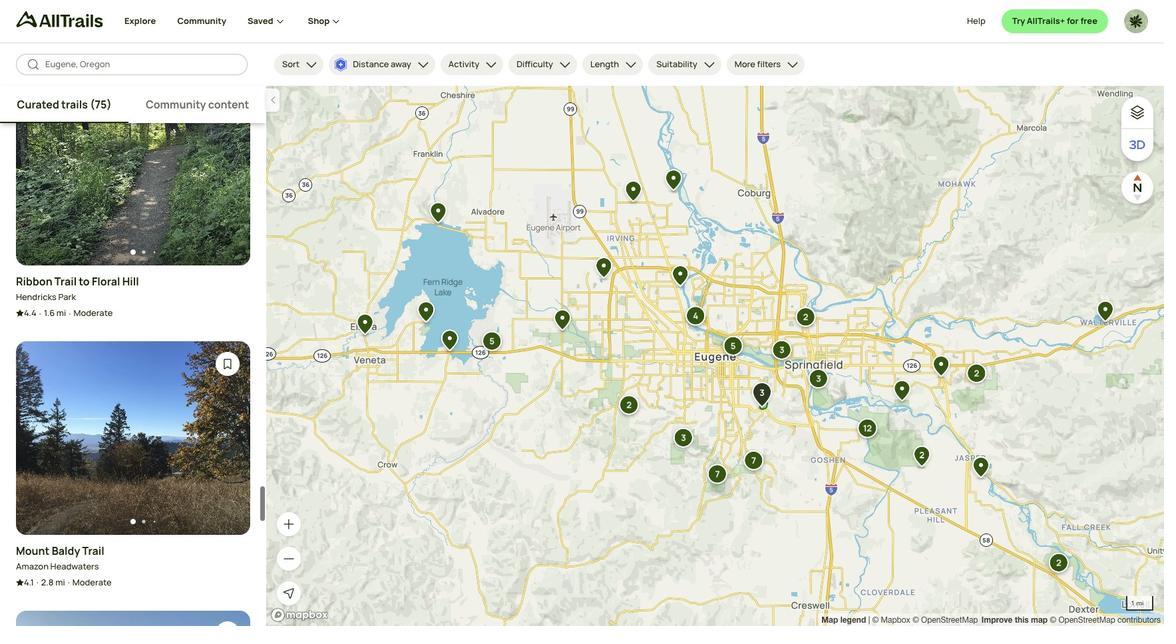 Task type: locate. For each thing, give the bounding box(es) containing it.
map legend link
[[821, 615, 868, 625]]

openstreetmap right map
[[1059, 616, 1115, 625]]

sort
[[282, 58, 300, 70]]

alltrails+
[[1027, 15, 1065, 27]]

legend
[[840, 615, 866, 625]]

1 © from the left
[[872, 616, 879, 625]]

curated trails (75) tab
[[0, 86, 129, 123]]

moderate
[[74, 307, 113, 319], [72, 576, 112, 588]]

0 vertical spatial moderate
[[74, 307, 113, 319]]

mi
[[56, 307, 66, 319], [55, 576, 65, 588], [1137, 599, 1144, 607]]

©
[[872, 616, 879, 625], [913, 616, 919, 625], [1050, 616, 1056, 625]]

0 horizontal spatial ©
[[872, 616, 879, 625]]

curated
[[17, 97, 59, 112]]

dialog
[[0, 0, 1164, 626]]

map options image
[[1130, 105, 1146, 120]]

moderate inside 4.1 · 2.8 mi · moderate
[[72, 576, 112, 588]]

|
[[868, 616, 870, 625]]

4.1
[[24, 576, 34, 588]]

moderate down ribbon trail to floral hill hendricks park
[[74, 307, 113, 319]]

0 horizontal spatial openstreetmap
[[921, 616, 978, 625]]

mapbox
[[881, 616, 910, 625]]

difficulty button
[[509, 54, 577, 75]]

list
[[821, 614, 1161, 626]]

© right map
[[1050, 616, 1056, 625]]

hill
[[122, 275, 139, 289]]

try
[[1012, 15, 1025, 27]]

trail inside ribbon trail to floral hill hendricks park
[[54, 275, 77, 289]]

community left content
[[146, 97, 206, 112]]

shop link
[[308, 0, 343, 43]]

None search field
[[16, 54, 248, 75]]

community left saved
[[177, 15, 226, 27]]

mount
[[16, 544, 50, 559]]

length
[[590, 58, 619, 70]]

navigate next image
[[221, 162, 234, 176]]

openstreetmap
[[921, 616, 978, 625], [1059, 616, 1115, 625]]

0 vertical spatial trail
[[54, 275, 77, 289]]

map region
[[266, 86, 1164, 626]]

1 vertical spatial moderate
[[72, 576, 112, 588]]

hendricks park link
[[16, 291, 76, 304]]

navigate previous image
[[32, 432, 45, 445]]

community inside community content tab
[[146, 97, 206, 112]]

0 horizontal spatial trail
[[54, 275, 77, 289]]

more filters button
[[727, 54, 805, 75]]

mi right 1
[[1137, 599, 1144, 607]]

mi right 1.6
[[56, 307, 66, 319]]

explore link
[[124, 0, 156, 43]]

mi right 2.8
[[55, 576, 65, 588]]

trail
[[54, 275, 77, 289], [82, 544, 104, 559]]

·
[[39, 307, 41, 319], [69, 307, 71, 319], [36, 577, 39, 589], [68, 577, 70, 589]]

© right the |
[[872, 616, 879, 625]]

tab list containing curated trails (75)
[[0, 86, 266, 123]]

© openstreetmap contributors link
[[1050, 616, 1161, 625]]

2 horizontal spatial ©
[[1050, 616, 1056, 625]]

moderate for trail
[[72, 576, 112, 588]]

1 horizontal spatial ©
[[913, 616, 919, 625]]

more filters
[[735, 58, 781, 70]]

map
[[1031, 615, 1048, 625]]

community
[[177, 15, 226, 27], [146, 97, 206, 112]]

3 © from the left
[[1050, 616, 1056, 625]]

away
[[391, 58, 411, 70]]

moderate inside '4.4 · 1.6 mi · moderate'
[[74, 307, 113, 319]]

contributors
[[1118, 616, 1161, 625]]

reset north and pitch image
[[1124, 174, 1151, 201]]

current location image
[[282, 587, 296, 600]]

1 vertical spatial trail
[[82, 544, 104, 559]]

0 vertical spatial mi
[[56, 307, 66, 319]]

trail up the park
[[54, 275, 77, 289]]

trail up headwaters
[[82, 544, 104, 559]]

1 horizontal spatial openstreetmap
[[1059, 616, 1115, 625]]

navigate next image
[[221, 432, 234, 445]]

4.4 · 1.6 mi · moderate
[[24, 307, 113, 319]]

0 vertical spatial community
[[177, 15, 226, 27]]

ribbon trail to floral hill hendricks park
[[16, 275, 139, 303]]

for
[[1067, 15, 1079, 27]]

moderate down headwaters
[[72, 576, 112, 588]]

1 vertical spatial mi
[[55, 576, 65, 588]]

1 horizontal spatial trail
[[82, 544, 104, 559]]

openstreetmap left "improve"
[[921, 616, 978, 625]]

community for community content
[[146, 97, 206, 112]]

distance away button
[[329, 54, 435, 75]]

floral
[[92, 275, 120, 289]]

tab list
[[0, 86, 266, 123]]

help
[[967, 15, 986, 27]]

sort button
[[274, 54, 324, 75]]

filters
[[757, 58, 781, 70]]

alltrails image
[[16, 11, 103, 27]]

1 vertical spatial community
[[146, 97, 206, 112]]

mi inside '4.4 · 1.6 mi · moderate'
[[56, 307, 66, 319]]

2 vertical spatial mi
[[1137, 599, 1144, 607]]

mi inside 4.1 · 2.8 mi · moderate
[[55, 576, 65, 588]]

© right mapbox
[[913, 616, 919, 625]]

free
[[1081, 15, 1098, 27]]



Task type: describe. For each thing, give the bounding box(es) containing it.
add to list image
[[221, 358, 234, 371]]

trails
[[61, 97, 88, 112]]

mount baldy trail amazon headwaters
[[16, 544, 104, 572]]

community for community
[[177, 15, 226, 27]]

list containing map legend
[[821, 614, 1161, 626]]

4.4
[[24, 307, 36, 319]]

2 © from the left
[[913, 616, 919, 625]]

try alltrails+ for free link
[[1002, 9, 1108, 33]]

help link
[[967, 9, 986, 33]]

mi for trail
[[56, 307, 66, 319]]

this
[[1015, 615, 1029, 625]]

zoom map in image
[[282, 518, 296, 531]]

distance away
[[353, 58, 411, 70]]

trail inside mount baldy trail amazon headwaters
[[82, 544, 104, 559]]

community link
[[177, 0, 226, 43]]

close this dialog image
[[1128, 570, 1142, 583]]

park
[[58, 291, 76, 303]]

shop
[[308, 15, 330, 27]]

Eugene, Oregon field
[[45, 58, 237, 71]]

moderate for to
[[74, 307, 113, 319]]

suitability button
[[648, 54, 721, 75]]

activity
[[448, 58, 479, 70]]

4.1 · 2.8 mi · moderate
[[24, 576, 112, 589]]

more
[[735, 58, 755, 70]]

navigate previous image
[[32, 162, 45, 176]]

enable 3d map image
[[1130, 137, 1146, 153]]

1
[[1131, 599, 1135, 607]]

to
[[79, 275, 90, 289]]

(75)
[[90, 97, 112, 112]]

zoom map out image
[[282, 552, 296, 566]]

distance
[[353, 58, 389, 70]]

shop button
[[308, 0, 343, 43]]

2 openstreetmap from the left
[[1059, 616, 1115, 625]]

activity button
[[440, 54, 503, 75]]

· down headwaters
[[68, 577, 70, 589]]

· down the park
[[69, 307, 71, 319]]

improve
[[982, 615, 1013, 625]]

try alltrails+ for free
[[1012, 15, 1098, 27]]

headwaters
[[50, 561, 99, 572]]

improve this map link
[[982, 615, 1048, 625]]

selected trailhead image
[[748, 379, 776, 413]]

· right 4.1
[[36, 577, 39, 589]]

baldy
[[52, 544, 80, 559]]

© mapbox link
[[872, 616, 910, 625]]

2.8
[[41, 576, 54, 588]]

community content
[[146, 97, 249, 112]]

map legend | © mapbox © openstreetmap improve this map © openstreetmap contributors
[[821, 615, 1161, 625]]

length button
[[582, 54, 643, 75]]

ribbon
[[16, 275, 52, 289]]

saved link
[[248, 0, 287, 43]]

mi for baldy
[[55, 576, 65, 588]]

hendricks
[[16, 291, 57, 303]]

1 openstreetmap from the left
[[921, 616, 978, 625]]

alltrails link
[[16, 11, 124, 33]]

saved button
[[248, 0, 308, 43]]

difficulty
[[517, 58, 553, 70]]

1 mi
[[1131, 599, 1144, 607]]

© openstreetmap link
[[913, 616, 978, 625]]

explore
[[124, 15, 156, 27]]

· left 1.6
[[39, 307, 41, 319]]

suitability
[[656, 58, 697, 70]]

amazon
[[16, 561, 49, 572]]

saved
[[248, 15, 273, 27]]

kendall image
[[1124, 9, 1148, 33]]

map
[[821, 615, 838, 625]]

amazon headwaters link
[[16, 561, 99, 573]]

content
[[208, 97, 249, 112]]

community content tab
[[129, 86, 266, 123]]

curated trails (75)
[[17, 97, 112, 112]]

1.6
[[44, 307, 55, 319]]



Task type: vqa. For each thing, say whether or not it's contained in the screenshot.
Navigate previous ICON for first Navigate next image from the top of the page
no



